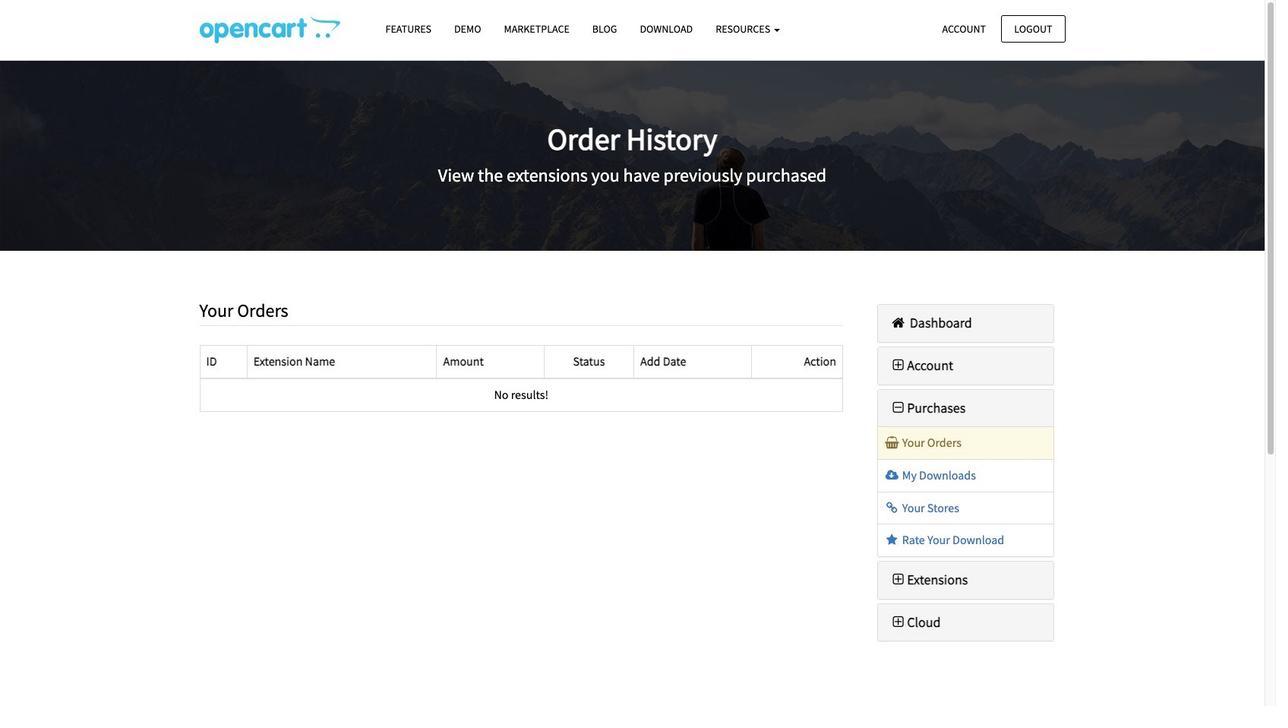 Task type: locate. For each thing, give the bounding box(es) containing it.
cloud download image
[[885, 469, 900, 481]]

plus square o image
[[890, 573, 908, 587], [890, 615, 908, 629]]

opencart - order history image
[[200, 16, 340, 43]]

1 vertical spatial plus square o image
[[890, 615, 908, 629]]

0 vertical spatial plus square o image
[[890, 573, 908, 587]]

star image
[[885, 534, 900, 546]]

plus square o image
[[890, 359, 908, 372]]

1 plus square o image from the top
[[890, 573, 908, 587]]

home image
[[890, 316, 908, 330]]



Task type: vqa. For each thing, say whether or not it's contained in the screenshot.
&
no



Task type: describe. For each thing, give the bounding box(es) containing it.
2 plus square o image from the top
[[890, 615, 908, 629]]

link image
[[885, 501, 900, 513]]

minus square o image
[[890, 401, 908, 415]]

shopping basket image
[[885, 437, 900, 449]]



